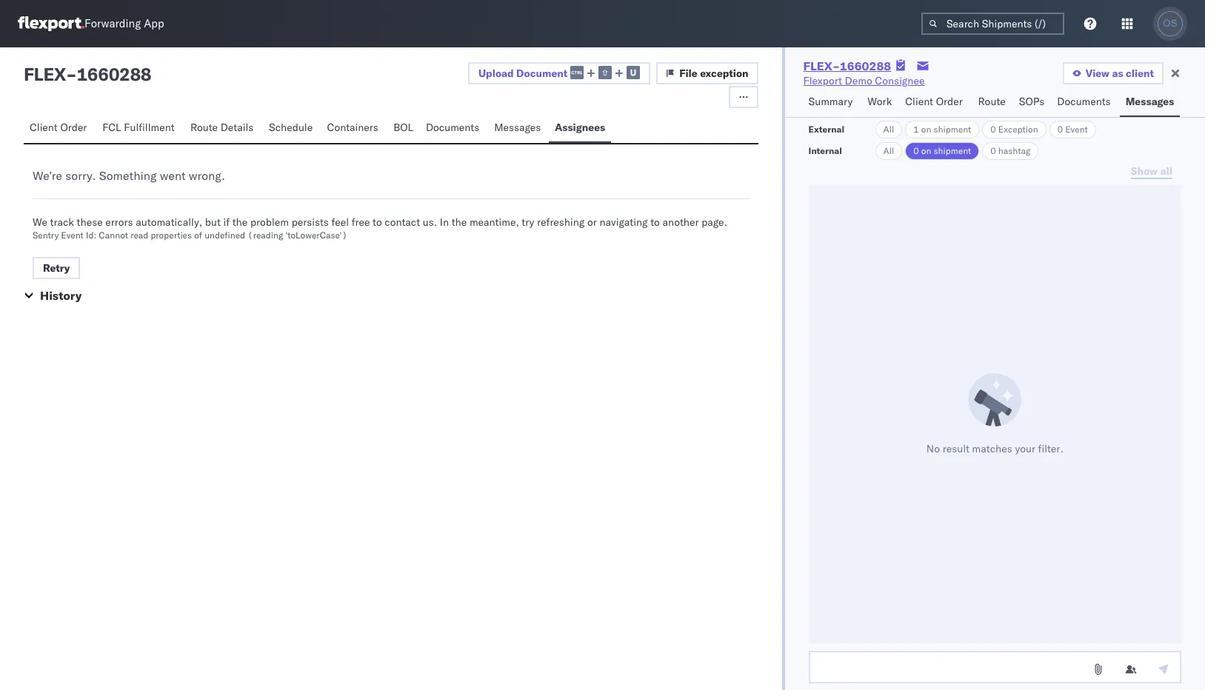 Task type: locate. For each thing, give the bounding box(es) containing it.
flexport demo consignee
[[804, 74, 925, 87]]

2 all button from the top
[[876, 142, 903, 160]]

1 vertical spatial order
[[60, 121, 87, 134]]

messages down upload document
[[494, 121, 541, 134]]

client order button
[[900, 88, 973, 117], [24, 114, 97, 143]]

1 horizontal spatial documents button
[[1052, 88, 1120, 117]]

1660288
[[840, 59, 892, 73], [77, 63, 151, 85]]

1 vertical spatial messages
[[494, 121, 541, 134]]

client order button up we're
[[24, 114, 97, 143]]

client up we're
[[30, 121, 58, 134]]

1660288 down 'forwarding'
[[77, 63, 151, 85]]

all button
[[876, 121, 903, 139], [876, 142, 903, 160]]

0 event
[[1058, 124, 1088, 135]]

1 horizontal spatial documents
[[1058, 95, 1111, 108]]

all left 1
[[884, 124, 895, 135]]

client order up the 1 on shipment
[[906, 95, 963, 108]]

1 horizontal spatial order
[[936, 95, 963, 108]]

documents
[[1058, 95, 1111, 108], [426, 121, 480, 134]]

client up 1
[[906, 95, 934, 108]]

on right 1
[[922, 124, 932, 135]]

0 horizontal spatial documents
[[426, 121, 480, 134]]

no result matches your filter.
[[927, 442, 1064, 455]]

route details
[[190, 121, 254, 134]]

we're sorry. something went wrong.
[[33, 168, 225, 183]]

client
[[906, 95, 934, 108], [30, 121, 58, 134]]

0 vertical spatial all button
[[876, 121, 903, 139]]

messages button down client
[[1120, 88, 1181, 117]]

page.
[[702, 216, 728, 229]]

1 vertical spatial all
[[884, 145, 895, 156]]

0 left hashtag
[[991, 145, 996, 156]]

summary button
[[803, 88, 862, 117]]

upload document button
[[468, 62, 651, 84]]

documents up 0 event
[[1058, 95, 1111, 108]]

0 left 'exception'
[[991, 124, 996, 135]]

0 horizontal spatial messages
[[494, 121, 541, 134]]

all for 0
[[884, 145, 895, 156]]

Search Shipments (/) text field
[[922, 13, 1065, 35]]

the right if
[[232, 216, 248, 229]]

client order up we're
[[30, 121, 87, 134]]

1 shipment from the top
[[934, 124, 972, 135]]

1 vertical spatial client order
[[30, 121, 87, 134]]

0 down 1
[[914, 145, 919, 156]]

event right 'exception'
[[1066, 124, 1088, 135]]

assignees
[[555, 121, 605, 134]]

to
[[373, 216, 382, 229], [651, 216, 660, 229]]

os button
[[1154, 7, 1188, 41]]

0 horizontal spatial the
[[232, 216, 248, 229]]

event down track
[[61, 230, 84, 241]]

these
[[77, 216, 103, 229]]

result
[[943, 442, 970, 455]]

summary
[[809, 95, 853, 108]]

0 horizontal spatial route
[[190, 121, 218, 134]]

2 shipment from the top
[[934, 145, 972, 156]]

something
[[99, 168, 157, 183]]

sops
[[1019, 95, 1045, 108]]

client order for the leftmost client order button
[[30, 121, 87, 134]]

1 vertical spatial all button
[[876, 142, 903, 160]]

1 on from the top
[[922, 124, 932, 135]]

on
[[922, 124, 932, 135], [922, 145, 932, 156]]

to right free
[[373, 216, 382, 229]]

all button down work "button"
[[876, 142, 903, 160]]

forwarding
[[84, 17, 141, 31]]

messages button
[[1120, 88, 1181, 117], [488, 114, 549, 143]]

1 horizontal spatial client
[[906, 95, 934, 108]]

went
[[160, 168, 186, 183]]

exception
[[700, 67, 749, 80]]

route for route details
[[190, 121, 218, 134]]

documents button up 0 event
[[1052, 88, 1120, 117]]

fulfillment
[[124, 121, 175, 134]]

2 on from the top
[[922, 145, 932, 156]]

try
[[522, 216, 535, 229]]

client order button up the 1 on shipment
[[900, 88, 973, 117]]

order for the rightmost client order button
[[936, 95, 963, 108]]

all down work "button"
[[884, 145, 895, 156]]

all button left 1
[[876, 121, 903, 139]]

1 horizontal spatial 1660288
[[840, 59, 892, 73]]

history
[[40, 288, 82, 303]]

documents right bol button
[[426, 121, 480, 134]]

of
[[194, 230, 202, 241]]

1 horizontal spatial the
[[452, 216, 467, 229]]

1 vertical spatial shipment
[[934, 145, 972, 156]]

None text field
[[809, 651, 1182, 684]]

0 horizontal spatial event
[[61, 230, 84, 241]]

0 vertical spatial client
[[906, 95, 934, 108]]

app
[[144, 17, 164, 31]]

flex - 1660288
[[24, 63, 151, 85]]

1 the from the left
[[232, 216, 248, 229]]

1 vertical spatial client
[[30, 121, 58, 134]]

0 vertical spatial all
[[884, 124, 895, 135]]

1 vertical spatial documents
[[426, 121, 480, 134]]

'tolowercase')
[[286, 230, 347, 241]]

work button
[[862, 88, 900, 117]]

messages down client
[[1126, 95, 1175, 108]]

1 horizontal spatial client order button
[[900, 88, 973, 117]]

matches
[[973, 442, 1013, 455]]

0 vertical spatial messages
[[1126, 95, 1175, 108]]

client
[[1126, 67, 1154, 80]]

1 vertical spatial event
[[61, 230, 84, 241]]

1 all button from the top
[[876, 121, 903, 139]]

shipment down the 1 on shipment
[[934, 145, 972, 156]]

shipment
[[934, 124, 972, 135], [934, 145, 972, 156]]

the
[[232, 216, 248, 229], [452, 216, 467, 229]]

0 vertical spatial client order
[[906, 95, 963, 108]]

client for the leftmost client order button
[[30, 121, 58, 134]]

messages for the left messages button
[[494, 121, 541, 134]]

or
[[588, 216, 597, 229]]

messages
[[1126, 95, 1175, 108], [494, 121, 541, 134]]

fcl
[[102, 121, 121, 134]]

but
[[205, 216, 221, 229]]

view as client
[[1086, 67, 1154, 80]]

1 horizontal spatial messages button
[[1120, 88, 1181, 117]]

2 all from the top
[[884, 145, 895, 156]]

0 vertical spatial order
[[936, 95, 963, 108]]

1 horizontal spatial route
[[979, 95, 1006, 108]]

1 all from the top
[[884, 124, 895, 135]]

route
[[979, 95, 1006, 108], [190, 121, 218, 134]]

1 vertical spatial route
[[190, 121, 218, 134]]

on down the 1 on shipment
[[922, 145, 932, 156]]

hashtag
[[999, 145, 1031, 156]]

containers button
[[321, 114, 388, 143]]

documents button right bol
[[420, 114, 488, 143]]

0 horizontal spatial to
[[373, 216, 382, 229]]

internal
[[809, 145, 842, 156]]

0 vertical spatial event
[[1066, 124, 1088, 135]]

route for route
[[979, 95, 1006, 108]]

0 vertical spatial shipment
[[934, 124, 972, 135]]

0 vertical spatial route
[[979, 95, 1006, 108]]

as
[[1112, 67, 1124, 80]]

0 vertical spatial documents
[[1058, 95, 1111, 108]]

view as client button
[[1063, 62, 1164, 84]]

flex-1660288 link
[[804, 59, 892, 73]]

order up the 1 on shipment
[[936, 95, 963, 108]]

free
[[352, 216, 370, 229]]

shipment up 0 on shipment
[[934, 124, 972, 135]]

all
[[884, 124, 895, 135], [884, 145, 895, 156]]

to left the another
[[651, 216, 660, 229]]

event
[[1066, 124, 1088, 135], [61, 230, 84, 241]]

flex-
[[804, 59, 840, 73]]

history button
[[40, 288, 82, 303]]

filter.
[[1039, 442, 1064, 455]]

forwarding app
[[84, 17, 164, 31]]

forwarding app link
[[18, 16, 164, 31]]

messages button down upload document
[[488, 114, 549, 143]]

1 vertical spatial on
[[922, 145, 932, 156]]

route up the 0 exception
[[979, 95, 1006, 108]]

0 horizontal spatial client order
[[30, 121, 87, 134]]

order left the "fcl"
[[60, 121, 87, 134]]

1 horizontal spatial client order
[[906, 95, 963, 108]]

0 horizontal spatial 1660288
[[77, 63, 151, 85]]

documents button
[[1052, 88, 1120, 117], [420, 114, 488, 143]]

0 horizontal spatial messages button
[[488, 114, 549, 143]]

flexport. image
[[18, 16, 84, 31]]

the right in
[[452, 216, 467, 229]]

1 horizontal spatial messages
[[1126, 95, 1175, 108]]

0 horizontal spatial client
[[30, 121, 58, 134]]

0 vertical spatial on
[[922, 124, 932, 135]]

0 for 0 exception
[[991, 124, 996, 135]]

0 for 0 hashtag
[[991, 145, 996, 156]]

0 horizontal spatial order
[[60, 121, 87, 134]]

feel
[[332, 216, 349, 229]]

1 horizontal spatial to
[[651, 216, 660, 229]]

0 right 'exception'
[[1058, 124, 1063, 135]]

1 on shipment
[[914, 124, 972, 135]]

messages for messages button to the right
[[1126, 95, 1175, 108]]

(reading
[[248, 230, 283, 241]]

route left details
[[190, 121, 218, 134]]

os
[[1164, 18, 1178, 29]]

client order
[[906, 95, 963, 108], [30, 121, 87, 134]]

document
[[517, 66, 568, 80]]

1660288 up flexport demo consignee
[[840, 59, 892, 73]]



Task type: vqa. For each thing, say whether or not it's contained in the screenshot.
here
no



Task type: describe. For each thing, give the bounding box(es) containing it.
bol button
[[388, 114, 420, 143]]

shipment for 1 on shipment
[[934, 124, 972, 135]]

sorry.
[[65, 168, 96, 183]]

assignees button
[[549, 114, 611, 143]]

properties
[[151, 230, 192, 241]]

sentry
[[33, 230, 59, 241]]

event inside 'we track these errors automatically, but if the problem persists feel free to contact us. in the meantime, try refreshing or navigating to another page. sentry event id: cannot read properties of undefined (reading 'tolowercase')'
[[61, 230, 84, 241]]

1 horizontal spatial event
[[1066, 124, 1088, 135]]

meantime,
[[470, 216, 519, 229]]

0 on shipment
[[914, 145, 972, 156]]

if
[[223, 216, 230, 229]]

view
[[1086, 67, 1110, 80]]

-
[[66, 63, 77, 85]]

upload document
[[479, 66, 568, 80]]

order for the leftmost client order button
[[60, 121, 87, 134]]

fcl fulfillment button
[[97, 114, 184, 143]]

errors
[[105, 216, 133, 229]]

route button
[[973, 88, 1014, 117]]

upload
[[479, 66, 514, 80]]

work
[[868, 95, 892, 108]]

documents for the rightmost "documents" button
[[1058, 95, 1111, 108]]

flexport
[[804, 74, 842, 87]]

flex
[[24, 63, 66, 85]]

exception
[[999, 124, 1039, 135]]

details
[[221, 121, 254, 134]]

client for the rightmost client order button
[[906, 95, 934, 108]]

0 horizontal spatial client order button
[[24, 114, 97, 143]]

contact
[[385, 216, 420, 229]]

file
[[680, 67, 698, 80]]

2 the from the left
[[452, 216, 467, 229]]

0 hashtag
[[991, 145, 1031, 156]]

schedule
[[269, 121, 313, 134]]

retry button
[[33, 257, 80, 279]]

sops button
[[1014, 88, 1052, 117]]

1
[[914, 124, 919, 135]]

us.
[[423, 216, 437, 229]]

route details button
[[184, 114, 263, 143]]

all button for 0
[[876, 142, 903, 160]]

another
[[663, 216, 699, 229]]

all button for 1
[[876, 121, 903, 139]]

0 exception
[[991, 124, 1039, 135]]

file exception
[[680, 67, 749, 80]]

cannot
[[99, 230, 128, 241]]

0 for 0 event
[[1058, 124, 1063, 135]]

on for 1
[[922, 124, 932, 135]]

shipment for 0 on shipment
[[934, 145, 972, 156]]

navigating
[[600, 216, 648, 229]]

we're
[[33, 168, 62, 183]]

bol
[[394, 121, 414, 134]]

in
[[440, 216, 449, 229]]

fcl fulfillment
[[102, 121, 175, 134]]

flex-1660288
[[804, 59, 892, 73]]

read
[[131, 230, 148, 241]]

all for 1
[[884, 124, 895, 135]]

demo
[[845, 74, 873, 87]]

schedule button
[[263, 114, 321, 143]]

0 for 0 on shipment
[[914, 145, 919, 156]]

we track these errors automatically, but if the problem persists feel free to contact us. in the meantime, try refreshing or navigating to another page. sentry event id: cannot read properties of undefined (reading 'tolowercase')
[[33, 216, 728, 241]]

flexport demo consignee link
[[804, 73, 925, 88]]

0 horizontal spatial documents button
[[420, 114, 488, 143]]

track
[[50, 216, 74, 229]]

problem
[[250, 216, 289, 229]]

we
[[33, 216, 47, 229]]

documents for the left "documents" button
[[426, 121, 480, 134]]

1 to from the left
[[373, 216, 382, 229]]

on for 0
[[922, 145, 932, 156]]

automatically,
[[136, 216, 202, 229]]

no
[[927, 442, 940, 455]]

undefined
[[205, 230, 245, 241]]

your
[[1015, 442, 1036, 455]]

client order for the rightmost client order button
[[906, 95, 963, 108]]

retry
[[43, 262, 70, 275]]

containers
[[327, 121, 379, 134]]

external
[[809, 124, 845, 135]]

id:
[[86, 230, 96, 241]]

2 to from the left
[[651, 216, 660, 229]]

refreshing
[[537, 216, 585, 229]]

wrong.
[[189, 168, 225, 183]]



